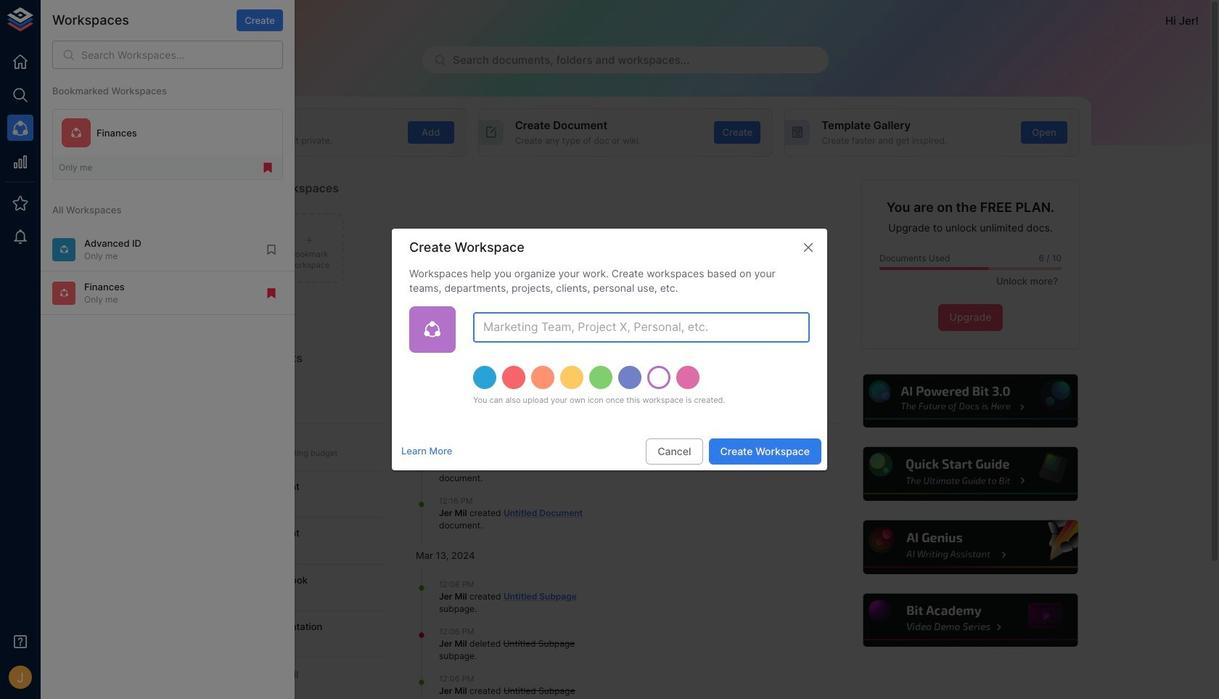 Task type: describe. For each thing, give the bounding box(es) containing it.
bookmark image
[[265, 243, 278, 256]]

3 help image from the top
[[862, 519, 1080, 576]]

remove bookmark image
[[265, 287, 278, 300]]

4 help image from the top
[[862, 592, 1080, 649]]



Task type: locate. For each thing, give the bounding box(es) containing it.
Search Workspaces... text field
[[81, 41, 283, 69]]

remove bookmark image
[[261, 161, 274, 174]]

help image
[[862, 372, 1080, 430], [862, 445, 1080, 503], [862, 519, 1080, 576], [862, 592, 1080, 649]]

2 help image from the top
[[862, 445, 1080, 503]]

dialog
[[392, 229, 828, 470]]

Marketing Team, Project X, Personal, etc. text field
[[473, 312, 810, 343]]

1 help image from the top
[[862, 372, 1080, 430]]



